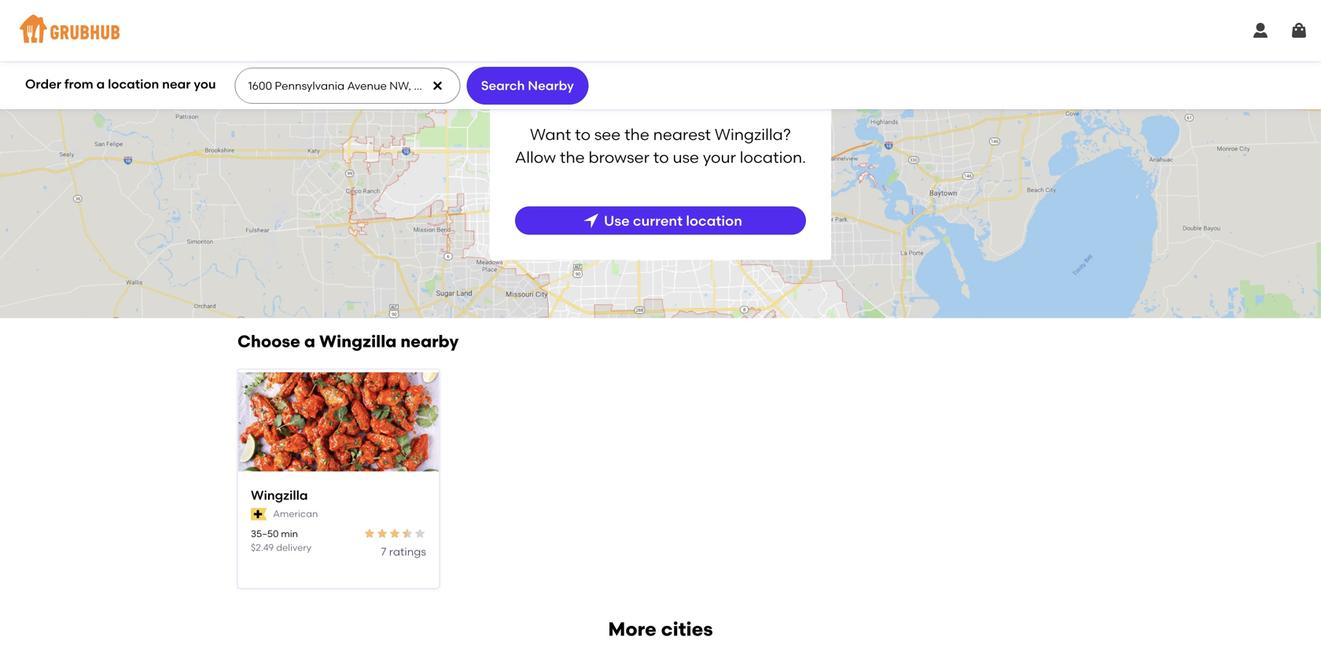 Task type: vqa. For each thing, say whether or not it's contained in the screenshot.
Use current location
yes



Task type: describe. For each thing, give the bounding box(es) containing it.
wingzilla link
[[251, 487, 426, 504]]

ratings
[[389, 545, 426, 559]]

american
[[273, 508, 318, 520]]

0 horizontal spatial location
[[108, 76, 159, 92]]

1 horizontal spatial the
[[625, 125, 650, 144]]

search nearby button
[[467, 67, 589, 105]]

subscription pass image
[[251, 508, 267, 521]]

see
[[595, 125, 621, 144]]

order
[[25, 76, 61, 92]]

1 vertical spatial wingzilla
[[251, 488, 308, 503]]

search
[[481, 78, 525, 93]]

search nearby
[[481, 78, 574, 93]]

delivery
[[276, 542, 312, 553]]

0 horizontal spatial svg image
[[431, 79, 444, 92]]

0 horizontal spatial to
[[575, 125, 591, 144]]

order from a location near you
[[25, 76, 216, 92]]

from
[[64, 76, 93, 92]]

nearest
[[653, 125, 711, 144]]

your
[[703, 148, 736, 167]]

1 horizontal spatial svg image
[[1252, 21, 1271, 40]]

use current location
[[604, 212, 743, 229]]

use
[[604, 212, 630, 229]]

use current location button
[[515, 207, 806, 235]]

near
[[162, 76, 191, 92]]

2 horizontal spatial svg image
[[1290, 21, 1309, 40]]

want to see the nearest wingzilla? allow the browser to use your location.
[[515, 125, 806, 167]]

allow
[[515, 148, 556, 167]]

nearby
[[401, 332, 459, 352]]

7
[[381, 545, 387, 559]]

more cities
[[608, 618, 713, 641]]

use
[[673, 148, 699, 167]]



Task type: locate. For each thing, give the bounding box(es) containing it.
0 horizontal spatial the
[[560, 148, 585, 167]]

location right current
[[686, 212, 743, 229]]

0 vertical spatial location
[[108, 76, 159, 92]]

Search Address search field
[[235, 68, 459, 103]]

0 horizontal spatial a
[[96, 76, 105, 92]]

current
[[633, 212, 683, 229]]

choose a wingzilla nearby
[[238, 332, 459, 352]]

nearby
[[528, 78, 574, 93]]

a right from
[[96, 76, 105, 92]]

more
[[608, 618, 657, 641]]

the up browser
[[625, 125, 650, 144]]

0 horizontal spatial wingzilla
[[251, 488, 308, 503]]

0 vertical spatial the
[[625, 125, 650, 144]]

to left use
[[654, 148, 669, 167]]

1 vertical spatial location
[[686, 212, 743, 229]]

wingzilla logo image
[[238, 373, 439, 472]]

a
[[96, 76, 105, 92], [304, 332, 315, 352]]

wingzilla?
[[715, 125, 791, 144]]

35–50 min $2.49 delivery
[[251, 528, 312, 553]]

svg image
[[582, 211, 601, 230]]

1 horizontal spatial location
[[686, 212, 743, 229]]

main navigation navigation
[[0, 0, 1322, 61]]

svg image
[[1252, 21, 1271, 40], [1290, 21, 1309, 40], [431, 79, 444, 92]]

location inside button
[[686, 212, 743, 229]]

min
[[281, 528, 298, 540]]

the
[[625, 125, 650, 144], [560, 148, 585, 167]]

browser
[[589, 148, 650, 167]]

7 ratings
[[381, 545, 426, 559]]

location.
[[740, 148, 806, 167]]

1 vertical spatial to
[[654, 148, 669, 167]]

wingzilla left nearby
[[319, 332, 397, 352]]

0 vertical spatial wingzilla
[[319, 332, 397, 352]]

choose
[[238, 332, 300, 352]]

1 horizontal spatial a
[[304, 332, 315, 352]]

the down want
[[560, 148, 585, 167]]

1 horizontal spatial to
[[654, 148, 669, 167]]

to
[[575, 125, 591, 144], [654, 148, 669, 167]]

1 vertical spatial the
[[560, 148, 585, 167]]

1 horizontal spatial wingzilla
[[319, 332, 397, 352]]

want
[[530, 125, 571, 144]]

location left near
[[108, 76, 159, 92]]

35–50
[[251, 528, 279, 540]]

star icon image
[[363, 528, 376, 540], [376, 528, 389, 540], [389, 528, 401, 540], [401, 528, 414, 540], [401, 528, 414, 540], [414, 528, 426, 540]]

$2.49
[[251, 542, 274, 553]]

to left see
[[575, 125, 591, 144]]

0 vertical spatial to
[[575, 125, 591, 144]]

cities
[[661, 618, 713, 641]]

wingzilla up american at the bottom left of the page
[[251, 488, 308, 503]]

0 vertical spatial a
[[96, 76, 105, 92]]

1 vertical spatial a
[[304, 332, 315, 352]]

wingzilla
[[319, 332, 397, 352], [251, 488, 308, 503]]

a right choose
[[304, 332, 315, 352]]

location
[[108, 76, 159, 92], [686, 212, 743, 229]]

you
[[194, 76, 216, 92]]



